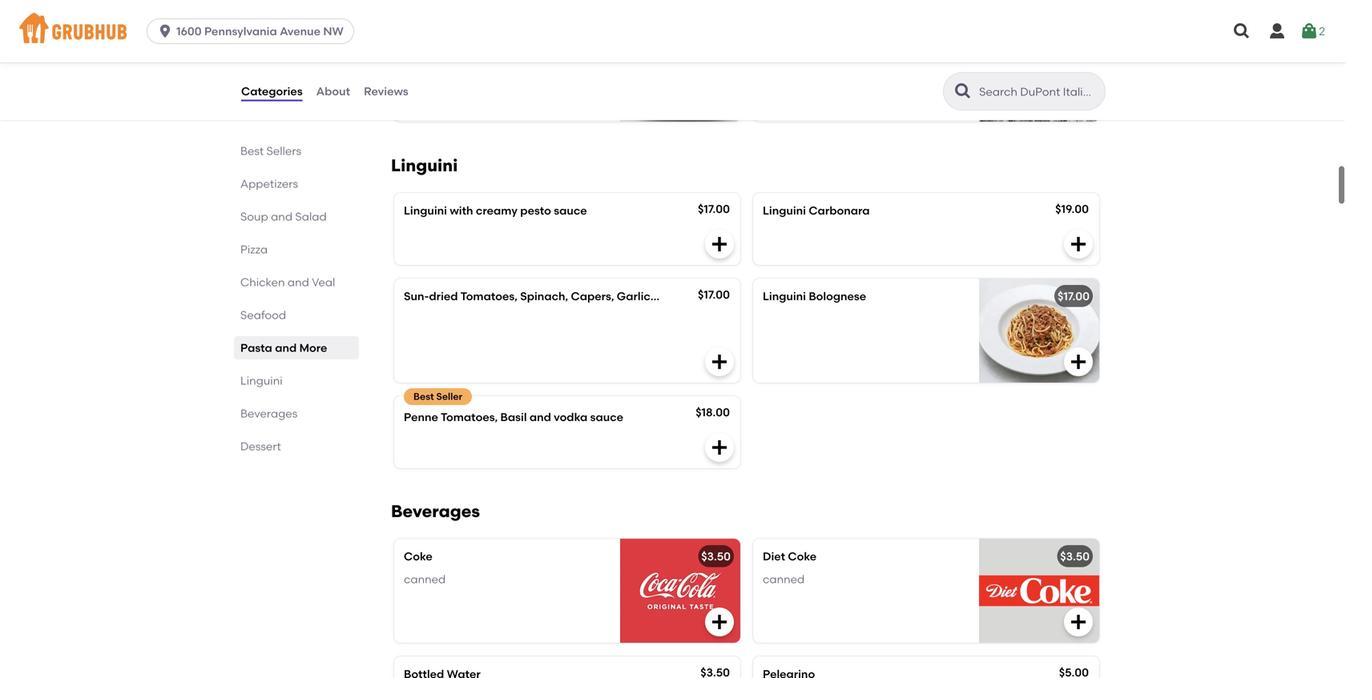 Task type: locate. For each thing, give the bounding box(es) containing it.
canned
[[404, 573, 446, 586], [763, 573, 805, 586]]

svg image
[[1232, 22, 1252, 41], [1268, 22, 1287, 41], [1300, 22, 1319, 41], [157, 23, 173, 39], [1069, 91, 1088, 111], [710, 353, 729, 372], [710, 438, 729, 457], [710, 613, 729, 632], [1069, 613, 1088, 632]]

nw
[[323, 24, 344, 38]]

served
[[763, 51, 800, 65]]

reviews
[[364, 84, 408, 98]]

sauce right creamy
[[554, 204, 587, 218]]

1 vertical spatial sauce
[[590, 411, 623, 424]]

pesto
[[560, 51, 591, 65], [520, 204, 551, 218]]

1 horizontal spatial sauce
[[590, 411, 623, 424]]

and left 'olive'
[[653, 290, 675, 303]]

categories
[[241, 84, 303, 98]]

with
[[803, 51, 826, 65], [450, 204, 473, 218]]

pizza
[[240, 243, 268, 256]]

1 vertical spatial tomatoes,
[[441, 411, 498, 424]]

tomatoes, down seller
[[441, 411, 498, 424]]

1 horizontal spatial with
[[803, 51, 826, 65]]

pesto right marinara,
[[560, 51, 591, 65]]

sauce right vodka
[[590, 411, 623, 424]]

diet coke image
[[979, 539, 1099, 643]]

categories button
[[240, 62, 303, 120]]

sauce inside best seller penne tomatoes, basil and vodka sauce
[[590, 411, 623, 424]]

1 canned from the left
[[404, 573, 446, 586]]

1 horizontal spatial pesto
[[560, 51, 591, 65]]

0 horizontal spatial $3.50
[[701, 550, 731, 564]]

and right soup
[[271, 210, 293, 224]]

tomatoes,
[[460, 290, 518, 303], [441, 411, 498, 424]]

with left creamy
[[450, 204, 473, 218]]

best
[[240, 144, 264, 158], [413, 391, 434, 403]]

main navigation navigation
[[0, 0, 1346, 62]]

coke
[[404, 550, 432, 564], [788, 550, 817, 564]]

linguini bolognese
[[763, 290, 866, 303]]

beverages
[[240, 407, 298, 421], [391, 502, 480, 522]]

pesto right creamy
[[520, 204, 551, 218]]

Search DuPont Italian Kitchen search field
[[978, 84, 1100, 99]]

linguini
[[391, 155, 458, 176], [404, 204, 447, 218], [763, 204, 806, 218], [726, 290, 770, 303], [763, 290, 806, 303], [240, 374, 283, 388]]

about button
[[315, 62, 351, 120]]

sauce
[[554, 204, 587, 218], [590, 411, 623, 424]]

and
[[271, 210, 293, 224], [288, 276, 309, 289], [653, 290, 675, 303], [275, 341, 297, 355], [530, 411, 551, 424]]

chicken
[[240, 276, 285, 289]]

best left 'sellers'
[[240, 144, 264, 158]]

sun-
[[404, 290, 429, 303]]

choice of alfredo, marinara, pesto or meat sauce.
[[404, 51, 591, 81]]

and left more
[[275, 341, 297, 355]]

vodka
[[554, 411, 588, 424]]

dried
[[429, 290, 458, 303]]

0 horizontal spatial coke
[[404, 550, 432, 564]]

with inside button
[[803, 51, 826, 65]]

1 horizontal spatial coke
[[788, 550, 817, 564]]

with for pasta.
[[803, 51, 826, 65]]

1 horizontal spatial $3.50
[[1060, 550, 1090, 564]]

coke image
[[620, 539, 740, 643]]

diet
[[763, 550, 785, 564]]

2 $3.50 from the left
[[1060, 550, 1090, 564]]

0 horizontal spatial canned
[[404, 573, 446, 586]]

1 $3.50 from the left
[[701, 550, 731, 564]]

2 canned from the left
[[763, 573, 805, 586]]

eggplant parmigiana image
[[979, 18, 1099, 122]]

olive
[[678, 290, 706, 303]]

best for sellers
[[240, 144, 264, 158]]

svg image
[[710, 235, 729, 254], [1069, 235, 1088, 254], [1069, 353, 1088, 372]]

avenue
[[280, 24, 321, 38]]

gnocchi image
[[620, 18, 740, 122]]

and for more
[[275, 341, 297, 355]]

$17.00
[[698, 202, 730, 216], [698, 288, 730, 302], [1058, 290, 1090, 303]]

1 vertical spatial best
[[413, 391, 434, 403]]

with left pasta.
[[803, 51, 826, 65]]

soup
[[240, 210, 268, 224]]

pasta.
[[828, 51, 863, 65]]

and right basil
[[530, 411, 551, 424]]

1 horizontal spatial canned
[[763, 573, 805, 586]]

and inside best seller penne tomatoes, basil and vodka sauce
[[530, 411, 551, 424]]

0 horizontal spatial with
[[450, 204, 473, 218]]

2 button
[[1300, 17, 1325, 46]]

$3.50
[[701, 550, 731, 564], [1060, 550, 1090, 564]]

0 vertical spatial best
[[240, 144, 264, 158]]

2 coke from the left
[[788, 550, 817, 564]]

1 horizontal spatial beverages
[[391, 502, 480, 522]]

dessert
[[240, 440, 281, 454]]

meat
[[418, 67, 447, 81]]

1 horizontal spatial best
[[413, 391, 434, 403]]

alfredo,
[[459, 51, 501, 65]]

seafood
[[240, 308, 286, 322]]

of
[[446, 51, 456, 65]]

0 vertical spatial pesto
[[560, 51, 591, 65]]

1 vertical spatial beverages
[[391, 502, 480, 522]]

$19.00
[[1055, 202, 1089, 216]]

2
[[1319, 24, 1325, 38]]

sellers
[[266, 144, 301, 158]]

0 vertical spatial beverages
[[240, 407, 298, 421]]

pasta
[[240, 341, 272, 355]]

1 vertical spatial pesto
[[520, 204, 551, 218]]

soup and salad
[[240, 210, 327, 224]]

$17.00 for linguini bolognese
[[698, 288, 730, 302]]

or
[[404, 67, 415, 81]]

0 vertical spatial sauce
[[554, 204, 587, 218]]

linguini with creamy pesto sauce
[[404, 204, 587, 218]]

garlic
[[617, 290, 651, 303]]

choice of alfredo, marinara, pesto or meat sauce. button
[[394, 18, 740, 122]]

0 horizontal spatial best
[[240, 144, 264, 158]]

and left veal
[[288, 276, 309, 289]]

1600 pennsylvania avenue nw button
[[147, 18, 360, 44]]

tomatoes, right 'dried' in the top of the page
[[460, 290, 518, 303]]

and for salad
[[271, 210, 293, 224]]

best up penne
[[413, 391, 434, 403]]

1 vertical spatial with
[[450, 204, 473, 218]]

best inside best seller penne tomatoes, basil and vodka sauce
[[413, 391, 434, 403]]

0 vertical spatial with
[[803, 51, 826, 65]]

diet coke
[[763, 550, 817, 564]]



Task type: vqa. For each thing, say whether or not it's contained in the screenshot.
leftmost with
yes



Task type: describe. For each thing, give the bounding box(es) containing it.
bolognese
[[809, 290, 866, 303]]

and for veal
[[288, 276, 309, 289]]

$3.50 for diet coke
[[1060, 550, 1090, 564]]

tomatoes, inside best seller penne tomatoes, basil and vodka sauce
[[441, 411, 498, 424]]

penne
[[404, 411, 438, 424]]

creamy
[[476, 204, 518, 218]]

1600
[[176, 24, 202, 38]]

sun-dried tomatoes, spinach, capers, garlic and olive oil linguini
[[404, 290, 770, 303]]

best sellers
[[240, 144, 301, 158]]

canned for coke
[[404, 573, 446, 586]]

basil
[[500, 411, 527, 424]]

choice
[[404, 51, 443, 65]]

1600 pennsylvania avenue nw
[[176, 24, 344, 38]]

seller
[[436, 391, 462, 403]]

$3.50 for coke
[[701, 550, 731, 564]]

served with pasta. button
[[753, 18, 1099, 122]]

about
[[316, 84, 350, 98]]

marinara,
[[504, 51, 558, 65]]

linguini bolognese image
[[979, 279, 1099, 383]]

pasta and more
[[240, 341, 327, 355]]

sauce.
[[449, 67, 485, 81]]

svg image inside 1600 pennsylvania avenue nw button
[[157, 23, 173, 39]]

svg image for $17.00
[[710, 235, 729, 254]]

capers,
[[571, 290, 614, 303]]

veal
[[312, 276, 335, 289]]

$18.00
[[696, 406, 730, 419]]

0 horizontal spatial pesto
[[520, 204, 551, 218]]

0 vertical spatial tomatoes,
[[460, 290, 518, 303]]

search icon image
[[953, 82, 973, 101]]

more
[[299, 341, 327, 355]]

$17.00 for linguini carbonara
[[698, 202, 730, 216]]

carbonara
[[809, 204, 870, 218]]

pennsylvania
[[204, 24, 277, 38]]

canned for diet coke
[[763, 573, 805, 586]]

1 coke from the left
[[404, 550, 432, 564]]

svg image for $19.00
[[1069, 235, 1088, 254]]

svg image inside '2' button
[[1300, 22, 1319, 41]]

served with pasta.
[[763, 51, 863, 65]]

pesto inside the choice of alfredo, marinara, pesto or meat sauce.
[[560, 51, 591, 65]]

chicken and veal
[[240, 276, 335, 289]]

best seller penne tomatoes, basil and vodka sauce
[[404, 391, 623, 424]]

salad
[[295, 210, 327, 224]]

0 horizontal spatial sauce
[[554, 204, 587, 218]]

spinach,
[[520, 290, 568, 303]]

0 horizontal spatial beverages
[[240, 407, 298, 421]]

with for creamy
[[450, 204, 473, 218]]

oil
[[708, 290, 724, 303]]

linguini carbonara
[[763, 204, 870, 218]]

appetizers
[[240, 177, 298, 191]]

best for seller
[[413, 391, 434, 403]]

reviews button
[[363, 62, 409, 120]]



